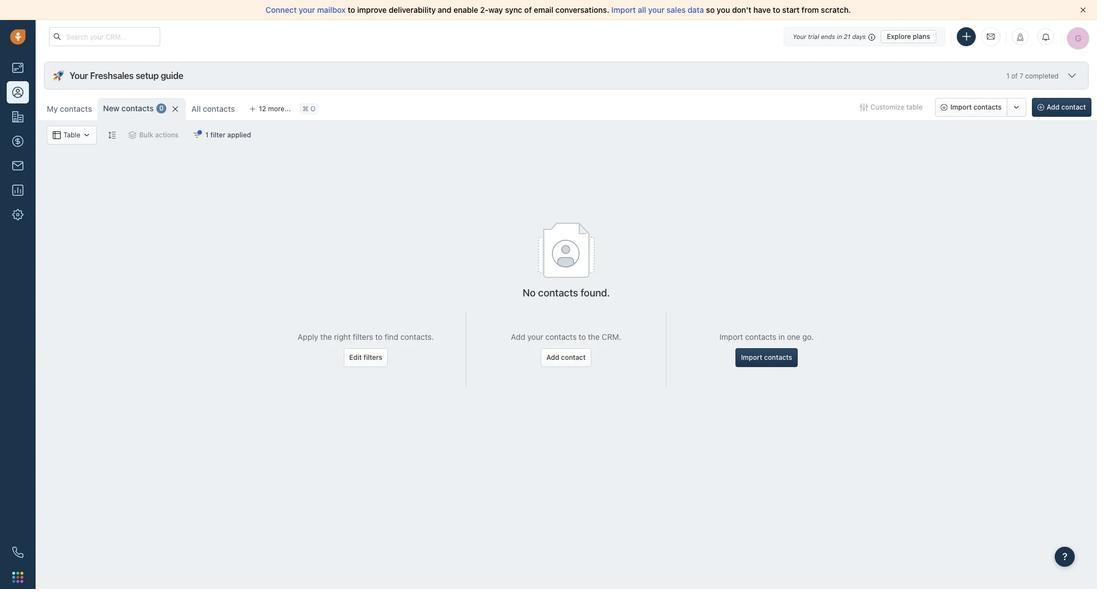 Task type: locate. For each thing, give the bounding box(es) containing it.
0 vertical spatial add contact button
[[1032, 98, 1092, 117]]

don't
[[733, 5, 752, 14]]

of left 7
[[1012, 72, 1018, 80]]

your down no
[[528, 332, 544, 342]]

enable
[[454, 5, 478, 14]]

the left the right
[[321, 332, 332, 342]]

applied
[[227, 131, 251, 139]]

in
[[837, 33, 843, 40], [779, 332, 785, 342]]

import contacts button
[[936, 98, 1008, 117], [736, 348, 798, 367]]

your left trial
[[793, 33, 807, 40]]

1 vertical spatial of
[[1012, 72, 1018, 80]]

customize table button
[[853, 98, 930, 117]]

deliverability
[[389, 5, 436, 14]]

container_wx8msf4aqz5i3rn1 image for customize table button in the top of the page
[[860, 104, 868, 111]]

1 vertical spatial add contact
[[547, 353, 586, 362]]

your left "mailbox" at the top of page
[[299, 5, 315, 14]]

connect
[[266, 5, 297, 14]]

edit filters button
[[344, 348, 388, 367]]

1 vertical spatial in
[[779, 332, 785, 342]]

apply
[[298, 332, 318, 342]]

2 container_wx8msf4aqz5i3rn1 image from the left
[[129, 131, 137, 139]]

phone element
[[7, 542, 29, 564]]

1 horizontal spatial your
[[528, 332, 544, 342]]

0 horizontal spatial your
[[70, 71, 88, 81]]

1 vertical spatial import contacts
[[741, 353, 793, 362]]

the left crm.
[[588, 332, 600, 342]]

of
[[525, 5, 532, 14], [1012, 72, 1018, 80]]

2 horizontal spatial add
[[1047, 103, 1060, 111]]

my contacts button
[[41, 98, 98, 120], [47, 104, 92, 114]]

add down add your contacts to the crm.
[[547, 353, 560, 362]]

0 horizontal spatial container_wx8msf4aqz5i3rn1 image
[[83, 131, 91, 139]]

guide
[[161, 71, 183, 81]]

1 vertical spatial your
[[70, 71, 88, 81]]

to
[[348, 5, 355, 14], [773, 5, 781, 14], [375, 332, 383, 342], [579, 332, 586, 342]]

your for add your contacts to the crm.
[[528, 332, 544, 342]]

add contact down completed
[[1047, 103, 1087, 111]]

1 vertical spatial import contacts button
[[736, 348, 798, 367]]

no contacts found.
[[523, 287, 610, 299]]

1 horizontal spatial add contact
[[1047, 103, 1087, 111]]

container_wx8msf4aqz5i3rn1 image
[[860, 104, 868, 111], [83, 131, 91, 139], [193, 131, 201, 139]]

new contacts 0
[[103, 104, 164, 113]]

one
[[787, 332, 801, 342]]

add
[[1047, 103, 1060, 111], [511, 332, 526, 342], [547, 353, 560, 362]]

0 vertical spatial add contact
[[1047, 103, 1087, 111]]

style_myh0__igzzd8unmi image
[[108, 131, 116, 139]]

container_wx8msf4aqz5i3rn1 image right "table"
[[83, 131, 91, 139]]

your for your freshsales setup guide
[[70, 71, 88, 81]]

in left one
[[779, 332, 785, 342]]

apply the right filters to find contacts.
[[298, 332, 434, 342]]

close image
[[1081, 7, 1087, 13]]

found.
[[581, 287, 610, 299]]

0 vertical spatial 1
[[1007, 72, 1010, 80]]

your for connect your mailbox to improve deliverability and enable 2-way sync of email conversations. import all your sales data so you don't have to start from scratch.
[[299, 5, 315, 14]]

add contact down add your contacts to the crm.
[[547, 353, 586, 362]]

to left find at the bottom
[[375, 332, 383, 342]]

o
[[311, 105, 316, 113]]

filters right the right
[[353, 332, 373, 342]]

data
[[688, 5, 704, 14]]

mailbox
[[317, 5, 346, 14]]

import contacts
[[951, 103, 1002, 111], [741, 353, 793, 362]]

2 horizontal spatial container_wx8msf4aqz5i3rn1 image
[[860, 104, 868, 111]]

setup
[[136, 71, 159, 81]]

1 horizontal spatial 1
[[1007, 72, 1010, 80]]

0 horizontal spatial the
[[321, 332, 332, 342]]

0 vertical spatial in
[[837, 33, 843, 40]]

your trial ends in 21 days
[[793, 33, 866, 40]]

all contacts button
[[186, 98, 241, 120], [192, 104, 235, 114]]

0 horizontal spatial 1
[[205, 131, 209, 139]]

add contact button down add your contacts to the crm.
[[541, 348, 592, 367]]

2 vertical spatial add
[[547, 353, 560, 362]]

contacts
[[974, 103, 1002, 111], [122, 104, 154, 113], [60, 104, 92, 114], [203, 104, 235, 114], [538, 287, 578, 299], [546, 332, 577, 342], [746, 332, 777, 342], [765, 353, 793, 362]]

contacts inside group
[[974, 103, 1002, 111]]

of right sync
[[525, 5, 532, 14]]

your left freshsales
[[70, 71, 88, 81]]

container_wx8msf4aqz5i3rn1 image inside customize table button
[[860, 104, 868, 111]]

all
[[638, 5, 646, 14]]

0 horizontal spatial of
[[525, 5, 532, 14]]

edit
[[349, 353, 362, 362]]

container_wx8msf4aqz5i3rn1 image inside table dropdown button
[[83, 131, 91, 139]]

1 horizontal spatial import contacts button
[[936, 98, 1008, 117]]

the
[[321, 332, 332, 342], [588, 332, 600, 342]]

0 vertical spatial your
[[793, 33, 807, 40]]

1 horizontal spatial the
[[588, 332, 600, 342]]

0 vertical spatial contact
[[1062, 103, 1087, 111]]

1 horizontal spatial container_wx8msf4aqz5i3rn1 image
[[193, 131, 201, 139]]

1 horizontal spatial your
[[793, 33, 807, 40]]

1 left filter
[[205, 131, 209, 139]]

add contact
[[1047, 103, 1087, 111], [547, 353, 586, 362]]

your right the all at right
[[649, 5, 665, 14]]

contact
[[1062, 103, 1087, 111], [561, 353, 586, 362]]

1 horizontal spatial import contacts
[[951, 103, 1002, 111]]

0 vertical spatial add
[[1047, 103, 1060, 111]]

2-
[[480, 5, 489, 14]]

your
[[793, 33, 807, 40], [70, 71, 88, 81]]

1 container_wx8msf4aqz5i3rn1 image from the left
[[53, 131, 61, 139]]

in left the 21
[[837, 33, 843, 40]]

completed
[[1026, 72, 1059, 80]]

1 horizontal spatial container_wx8msf4aqz5i3rn1 image
[[129, 131, 137, 139]]

container_wx8msf4aqz5i3rn1 image
[[53, 131, 61, 139], [129, 131, 137, 139]]

1 vertical spatial add contact button
[[541, 348, 592, 367]]

0 vertical spatial import contacts
[[951, 103, 1002, 111]]

days
[[853, 33, 866, 40]]

filters
[[353, 332, 373, 342], [364, 353, 382, 362]]

1 vertical spatial add
[[511, 332, 526, 342]]

1 vertical spatial contact
[[561, 353, 586, 362]]

0 vertical spatial import contacts button
[[936, 98, 1008, 117]]

customize
[[871, 103, 905, 111]]

add contact button
[[1032, 98, 1092, 117], [541, 348, 592, 367]]

1 vertical spatial filters
[[364, 353, 382, 362]]

12 more...
[[259, 105, 291, 113]]

container_wx8msf4aqz5i3rn1 image left bulk
[[129, 131, 137, 139]]

0 horizontal spatial container_wx8msf4aqz5i3rn1 image
[[53, 131, 61, 139]]

filters right edit
[[364, 353, 382, 362]]

improve
[[357, 5, 387, 14]]

conversations.
[[556, 5, 610, 14]]

1 for 1 of 7 completed
[[1007, 72, 1010, 80]]

from
[[802, 5, 819, 14]]

container_wx8msf4aqz5i3rn1 image left "table"
[[53, 131, 61, 139]]

bulk actions
[[139, 131, 179, 139]]

container_wx8msf4aqz5i3rn1 image inside table dropdown button
[[53, 131, 61, 139]]

0 vertical spatial of
[[525, 5, 532, 14]]

add down no
[[511, 332, 526, 342]]

all
[[192, 104, 201, 114]]

1 left 7
[[1007, 72, 1010, 80]]

1 horizontal spatial in
[[837, 33, 843, 40]]

1 vertical spatial 1
[[205, 131, 209, 139]]

1
[[1007, 72, 1010, 80], [205, 131, 209, 139]]

container_wx8msf4aqz5i3rn1 image inside bulk actions button
[[129, 131, 137, 139]]

import
[[612, 5, 636, 14], [951, 103, 972, 111], [720, 332, 743, 342], [741, 353, 763, 362]]

container_wx8msf4aqz5i3rn1 image left customize
[[860, 104, 868, 111]]

container_wx8msf4aqz5i3rn1 image left filter
[[193, 131, 201, 139]]

0 horizontal spatial your
[[299, 5, 315, 14]]

0 vertical spatial filters
[[353, 332, 373, 342]]

sales
[[667, 5, 686, 14]]

sync
[[505, 5, 523, 14]]

12 more... button
[[243, 101, 297, 117]]

container_wx8msf4aqz5i3rn1 image inside 1 filter applied "button"
[[193, 131, 201, 139]]

add down completed
[[1047, 103, 1060, 111]]

to left start
[[773, 5, 781, 14]]

add contact button down completed
[[1032, 98, 1092, 117]]

1 inside "button"
[[205, 131, 209, 139]]

0 horizontal spatial import contacts button
[[736, 348, 798, 367]]

scratch.
[[821, 5, 851, 14]]



Task type: vqa. For each thing, say whether or not it's contained in the screenshot.


Task type: describe. For each thing, give the bounding box(es) containing it.
edit filters
[[349, 353, 382, 362]]

container_wx8msf4aqz5i3rn1 image for bulk actions
[[129, 131, 137, 139]]

1 filter applied
[[205, 131, 251, 139]]

actions
[[155, 131, 179, 139]]

container_wx8msf4aqz5i3rn1 image for 1 filter applied "button"
[[193, 131, 201, 139]]

1 horizontal spatial of
[[1012, 72, 1018, 80]]

ends
[[821, 33, 836, 40]]

crm.
[[602, 332, 622, 342]]

1 horizontal spatial add contact button
[[1032, 98, 1092, 117]]

my
[[47, 104, 58, 114]]

connect your mailbox to improve deliverability and enable 2-way sync of email conversations. import all your sales data so you don't have to start from scratch.
[[266, 5, 851, 14]]

import inside import contacts group
[[951, 103, 972, 111]]

⌘ o
[[303, 105, 316, 113]]

0 horizontal spatial in
[[779, 332, 785, 342]]

new contacts link
[[103, 103, 154, 114]]

email
[[534, 5, 554, 14]]

go.
[[803, 332, 814, 342]]

1 horizontal spatial add
[[547, 353, 560, 362]]

right
[[334, 332, 351, 342]]

1 filter applied button
[[186, 126, 258, 145]]

way
[[489, 5, 503, 14]]

2 the from the left
[[588, 332, 600, 342]]

1 of 7 completed
[[1007, 72, 1059, 80]]

table
[[63, 131, 80, 139]]

import contacts group
[[936, 98, 1027, 117]]

your freshsales setup guide
[[70, 71, 183, 81]]

bulk actions button
[[121, 126, 186, 145]]

explore plans link
[[881, 30, 937, 43]]

12
[[259, 105, 266, 113]]

my contacts
[[47, 104, 92, 114]]

all contacts
[[192, 104, 235, 114]]

0 horizontal spatial contact
[[561, 353, 586, 362]]

explore plans
[[887, 32, 931, 40]]

import contacts inside group
[[951, 103, 1002, 111]]

explore
[[887, 32, 912, 40]]

freshsales
[[90, 71, 134, 81]]

21
[[844, 33, 851, 40]]

0 horizontal spatial add contact button
[[541, 348, 592, 367]]

2 horizontal spatial your
[[649, 5, 665, 14]]

have
[[754, 5, 771, 14]]

filters inside "edit filters" button
[[364, 353, 382, 362]]

0 horizontal spatial add
[[511, 332, 526, 342]]

freshworks switcher image
[[12, 572, 23, 583]]

to right "mailbox" at the top of page
[[348, 5, 355, 14]]

1 the from the left
[[321, 332, 332, 342]]

to left crm.
[[579, 332, 586, 342]]

plans
[[913, 32, 931, 40]]

filter
[[210, 131, 226, 139]]

import all your sales data link
[[612, 5, 706, 14]]

find
[[385, 332, 398, 342]]

new
[[103, 104, 120, 113]]

1 horizontal spatial contact
[[1062, 103, 1087, 111]]

0
[[159, 104, 164, 113]]

you
[[717, 5, 730, 14]]

bulk
[[139, 131, 153, 139]]

add your contacts to the crm.
[[511, 332, 622, 342]]

and
[[438, 5, 452, 14]]

7
[[1020, 72, 1024, 80]]

connect your mailbox link
[[266, 5, 348, 14]]

phone image
[[12, 547, 23, 558]]

trial
[[808, 33, 820, 40]]

no
[[523, 287, 536, 299]]

more...
[[268, 105, 291, 113]]

so
[[706, 5, 715, 14]]

contacts.
[[401, 332, 434, 342]]

import contacts in one go.
[[720, 332, 814, 342]]

email image
[[987, 32, 995, 41]]

customize table
[[871, 103, 923, 111]]

table button
[[47, 126, 97, 145]]

start
[[783, 5, 800, 14]]

Search your CRM... text field
[[49, 27, 160, 46]]

container_wx8msf4aqz5i3rn1 image for table
[[53, 131, 61, 139]]

0 horizontal spatial import contacts
[[741, 353, 793, 362]]

your for your trial ends in 21 days
[[793, 33, 807, 40]]

0 horizontal spatial add contact
[[547, 353, 586, 362]]

1 for 1 filter applied
[[205, 131, 209, 139]]

table
[[907, 103, 923, 111]]

⌘
[[303, 105, 309, 113]]



